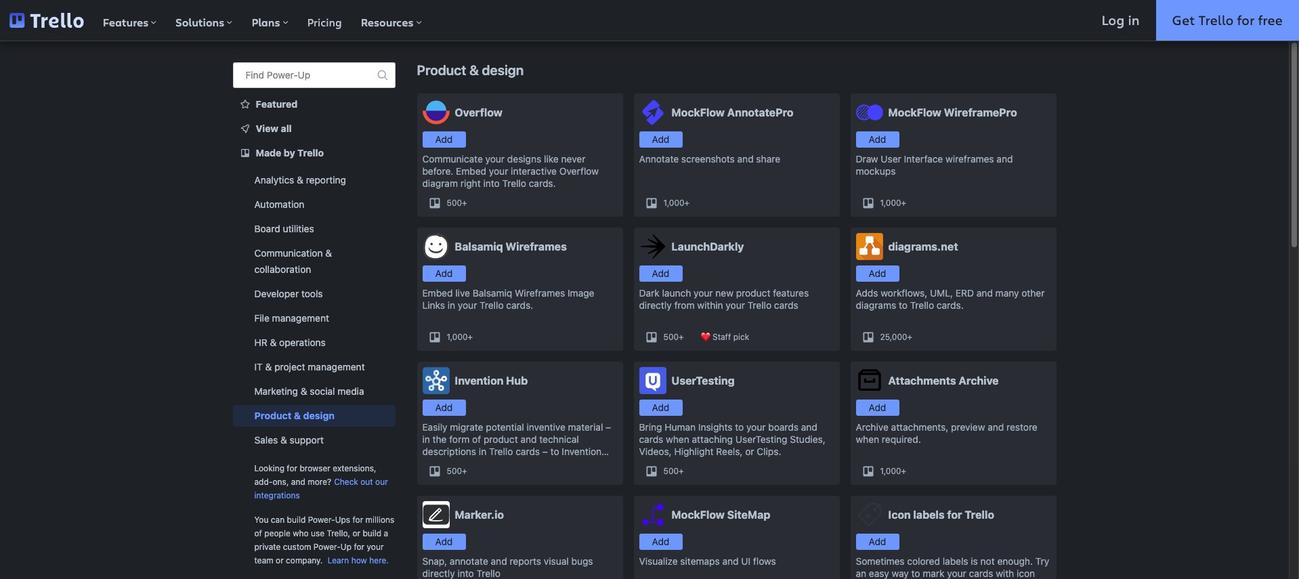 Task type: locate. For each thing, give the bounding box(es) containing it.
1 horizontal spatial overflow
[[560, 165, 599, 177]]

add up links
[[435, 268, 453, 279]]

and inside easily migrate potential inventive material – in the form of product and technical descriptions in trello cards – to invention hub.
[[521, 434, 537, 445]]

when down human in the bottom right of the page
[[666, 434, 690, 445]]

cards inside sometimes colored labels is not enough. try an easy way to mark your cards with ico
[[969, 568, 994, 579]]

build up who
[[287, 515, 306, 525]]

add for invention hub
[[435, 402, 453, 413]]

migrate
[[450, 422, 484, 433]]

ons,
[[273, 477, 289, 487]]

0 vertical spatial balsamiq
[[455, 241, 503, 253]]

1 vertical spatial management
[[308, 361, 365, 373]]

for left free
[[1238, 11, 1255, 29]]

technical
[[540, 434, 579, 445]]

interface
[[904, 153, 944, 165]]

& for product & design 'link'
[[294, 410, 301, 422]]

mockflow sitemap
[[672, 509, 771, 521]]

for inside get trello for free link
[[1238, 11, 1255, 29]]

plans
[[252, 15, 280, 30]]

potential
[[486, 422, 524, 433]]

check out our integrations
[[254, 477, 388, 501]]

+ for mockflow wireframepro
[[902, 198, 907, 208]]

1,000 + down annotate
[[664, 198, 690, 208]]

500 + for overflow
[[447, 198, 467, 208]]

icon
[[889, 509, 911, 521]]

diagrams.net
[[889, 241, 959, 253]]

1,000 down annotate
[[664, 198, 685, 208]]

and right wireframes
[[997, 153, 1013, 165]]

add for diagrams.net
[[869, 268, 887, 279]]

and left reports
[[491, 556, 507, 567]]

0 vertical spatial –
[[606, 422, 611, 433]]

archive up required.
[[856, 422, 889, 433]]

add up sometimes
[[869, 536, 887, 548]]

trello inside communicate your designs like never before. embed your interactive overflow diagram right into trello cards.
[[503, 178, 527, 189]]

embed inside communicate your designs like never before. embed your interactive overflow diagram right into trello cards.
[[456, 165, 487, 177]]

and inside adds workflows, uml, erd and many other diagrams to trello cards.
[[977, 287, 993, 299]]

product
[[736, 287, 771, 299], [484, 434, 518, 445]]

+ for diagrams.net
[[908, 332, 913, 342]]

add link up visualize
[[639, 534, 683, 550]]

of down you
[[254, 529, 262, 539]]

balsamiq right live
[[473, 287, 512, 299]]

add link up the snap,
[[423, 534, 466, 550]]

1 horizontal spatial invention
[[562, 446, 602, 457]]

to inside sometimes colored labels is not enough. try an easy way to mark your cards with ico
[[912, 568, 921, 579]]

1 vertical spatial wireframes
[[515, 287, 565, 299]]

to inside bring human insights to your boards and cards when attaching usertesting studies, videos, highlight reels, or clips.
[[735, 422, 744, 433]]

cards.
[[529, 178, 556, 189], [506, 300, 533, 311], [937, 300, 964, 311]]

image
[[568, 287, 595, 299]]

cards. inside embed live balsamiq wireframes image links in your trello cards.
[[506, 300, 533, 311]]

add for balsamiq wireframes
[[435, 268, 453, 279]]

+ down live
[[468, 332, 473, 342]]

dark launch your new product features directly from within your trello cards
[[639, 287, 809, 311]]

1 when from the left
[[666, 434, 690, 445]]

trello up pick
[[748, 300, 772, 311]]

directly inside the snap, annotate and reports visual bugs directly into trello
[[423, 568, 455, 579]]

your left 'designs'
[[486, 153, 505, 165]]

communicate
[[423, 153, 483, 165]]

adds workflows, uml, erd and many other diagrams to trello cards.
[[856, 287, 1045, 311]]

add button for mockflow wireframepro
[[856, 131, 900, 148]]

mockflow for mockflow wireframepro
[[889, 106, 942, 119]]

for right ups
[[353, 515, 363, 525]]

trello image
[[9, 13, 84, 28], [10, 13, 84, 28]]

1,000 + for attachments archive
[[881, 466, 907, 476]]

overflow inside communicate your designs like never before. embed your interactive overflow diagram right into trello cards.
[[560, 165, 599, 177]]

+ down user
[[902, 198, 907, 208]]

& for analytics & reporting link at the top left of the page
[[297, 174, 304, 186]]

labels
[[914, 509, 945, 521], [943, 556, 969, 567]]

free
[[1259, 11, 1284, 29]]

0 horizontal spatial archive
[[856, 422, 889, 433]]

and up studies,
[[802, 422, 818, 433]]

wireframes up embed live balsamiq wireframes image links in your trello cards.
[[506, 241, 567, 253]]

1 vertical spatial design
[[303, 410, 335, 422]]

draw user interface wireframes and mockups
[[856, 153, 1013, 177]]

for inside looking for browser extensions, add-ons, and more?
[[287, 464, 298, 474]]

utilities
[[283, 223, 314, 234]]

0 horizontal spatial into
[[458, 568, 474, 579]]

500 + for usertesting
[[664, 466, 684, 476]]

plans button
[[242, 0, 298, 41]]

and left restore
[[988, 422, 1005, 433]]

1 vertical spatial product
[[484, 434, 518, 445]]

500 for invention hub
[[447, 466, 462, 476]]

add button for mockflow annotatepro
[[639, 131, 683, 148]]

add link up dark
[[639, 266, 683, 282]]

0 vertical spatial directly
[[639, 300, 672, 311]]

and
[[738, 153, 754, 165], [997, 153, 1013, 165], [977, 287, 993, 299], [802, 422, 818, 433], [988, 422, 1005, 433], [521, 434, 537, 445], [291, 477, 306, 487], [491, 556, 507, 567], [723, 556, 739, 567]]

featured link
[[233, 94, 395, 115]]

+
[[462, 198, 467, 208], [685, 198, 690, 208], [902, 198, 907, 208], [468, 332, 473, 342], [679, 332, 684, 342], [908, 332, 913, 342], [462, 466, 467, 476], [679, 466, 684, 476], [902, 466, 907, 476]]

product inside dark launch your new product features directly from within your trello cards
[[736, 287, 771, 299]]

balsamiq inside embed live balsamiq wireframes image links in your trello cards.
[[473, 287, 512, 299]]

check
[[334, 477, 358, 487]]

team
[[254, 556, 274, 566]]

and inside the snap, annotate and reports visual bugs directly into trello
[[491, 556, 507, 567]]

for up ons,
[[287, 464, 298, 474]]

and left share
[[738, 153, 754, 165]]

into inside communicate your designs like never before. embed your interactive overflow diagram right into trello cards.
[[483, 178, 500, 189]]

+ for balsamiq wireframes
[[468, 332, 473, 342]]

when inside bring human insights to your boards and cards when attaching usertesting studies, videos, highlight reels, or clips.
[[666, 434, 690, 445]]

500 + down descriptions
[[447, 466, 467, 476]]

design
[[482, 62, 524, 78], [303, 410, 335, 422]]

add button for diagrams.net
[[856, 266, 900, 282]]

add up required.
[[869, 402, 887, 413]]

cards down inventive
[[516, 446, 540, 457]]

and right ons,
[[291, 477, 306, 487]]

product & design link
[[233, 405, 395, 427]]

usertesting inside bring human insights to your boards and cards when attaching usertesting studies, videos, highlight reels, or clips.
[[736, 434, 788, 445]]

add link up easily at the left bottom
[[423, 400, 466, 416]]

add link for diagrams.net
[[856, 266, 900, 282]]

in down migrate
[[479, 446, 487, 457]]

analytics & reporting link
[[233, 169, 395, 191]]

add up easily at the left bottom
[[435, 402, 453, 413]]

add link for mockflow wireframepro
[[856, 131, 900, 148]]

uml,
[[930, 287, 954, 299]]

1,000 + for mockflow wireframepro
[[881, 198, 907, 208]]

board utilities
[[254, 223, 314, 234]]

+ down descriptions
[[462, 466, 467, 476]]

descriptions
[[423, 446, 476, 457]]

more?
[[308, 477, 331, 487]]

embed
[[456, 165, 487, 177], [423, 287, 453, 299]]

500 down 'diagram'
[[447, 198, 462, 208]]

0 horizontal spatial design
[[303, 410, 335, 422]]

add button up easily at the left bottom
[[423, 400, 466, 416]]

1,000 down mockups
[[881, 198, 902, 208]]

add for usertesting
[[652, 402, 670, 413]]

add up the snap,
[[435, 536, 453, 548]]

you can build power-ups for millions of people who use trello, or build a private custom power-up for your team or company.
[[254, 515, 395, 566]]

1 horizontal spatial usertesting
[[736, 434, 788, 445]]

add link up the adds
[[856, 266, 900, 282]]

1 vertical spatial of
[[254, 529, 262, 539]]

embed up links
[[423, 287, 453, 299]]

private
[[254, 542, 281, 552]]

1 vertical spatial –
[[543, 446, 548, 457]]

invention inside easily migrate potential inventive material – in the form of product and technical descriptions in trello cards – to invention hub.
[[562, 446, 602, 457]]

0 horizontal spatial embed
[[423, 287, 453, 299]]

❤️ staff pick
[[700, 332, 750, 342]]

1,000 down required.
[[881, 466, 902, 476]]

add link for launchdarkly
[[639, 266, 683, 282]]

0 horizontal spatial build
[[287, 515, 306, 525]]

hr & operations
[[254, 337, 326, 348]]

+ down right
[[462, 198, 467, 208]]

or right team
[[276, 556, 284, 566]]

add up the communicate
[[435, 134, 453, 145]]

0 vertical spatial product
[[736, 287, 771, 299]]

looking for browser extensions, add-ons, and more?
[[254, 464, 376, 487]]

1 horizontal spatial product & design
[[417, 62, 524, 78]]

your down live
[[458, 300, 477, 311]]

1 vertical spatial overflow
[[560, 165, 599, 177]]

to inside easily migrate potential inventive material – in the form of product and technical descriptions in trello cards – to invention hub.
[[551, 446, 560, 457]]

company.
[[286, 556, 323, 566]]

1,000 for balsamiq wireframes
[[447, 332, 468, 342]]

communication & collaboration
[[254, 247, 332, 275]]

trello
[[1199, 11, 1234, 29], [298, 147, 324, 159], [503, 178, 527, 189], [480, 300, 504, 311], [748, 300, 772, 311], [911, 300, 935, 311], [489, 446, 513, 457], [965, 509, 995, 521], [477, 568, 501, 579]]

1 vertical spatial or
[[353, 529, 361, 539]]

0 horizontal spatial or
[[276, 556, 284, 566]]

directly down dark
[[639, 300, 672, 311]]

2 when from the left
[[856, 434, 880, 445]]

custom
[[283, 542, 311, 552]]

snap, annotate and reports visual bugs directly into trello
[[423, 556, 593, 579]]

0 vertical spatial or
[[746, 446, 755, 457]]

0 horizontal spatial usertesting
[[672, 375, 735, 387]]

trello down interactive
[[503, 178, 527, 189]]

annotatepro
[[728, 106, 794, 119]]

into down annotate
[[458, 568, 474, 579]]

add
[[435, 134, 453, 145], [652, 134, 670, 145], [869, 134, 887, 145], [435, 268, 453, 279], [652, 268, 670, 279], [869, 268, 887, 279], [435, 402, 453, 413], [652, 402, 670, 413], [869, 402, 887, 413], [435, 536, 453, 548], [652, 536, 670, 548], [869, 536, 887, 548]]

analytics
[[254, 174, 294, 186]]

designs
[[508, 153, 542, 165]]

other
[[1022, 287, 1045, 299]]

2 vertical spatial power-
[[314, 542, 341, 552]]

social
[[310, 386, 335, 397]]

marketing
[[254, 386, 298, 397]]

add button for overflow
[[423, 131, 466, 148]]

your inside embed live balsamiq wireframes image links in your trello cards.
[[458, 300, 477, 311]]

+ down workflows,
[[908, 332, 913, 342]]

developer
[[254, 288, 299, 300]]

& for it & project management link
[[265, 361, 272, 373]]

to down colored at the right of the page
[[912, 568, 921, 579]]

your inside sometimes colored labels is not enough. try an easy way to mark your cards with ico
[[948, 568, 967, 579]]

to down workflows,
[[899, 300, 908, 311]]

your inside bring human insights to your boards and cards when attaching usertesting studies, videos, highlight reels, or clips.
[[747, 422, 766, 433]]

sales
[[254, 434, 278, 446]]

power- up use
[[308, 515, 335, 525]]

management up operations
[[272, 312, 329, 324]]

product inside easily migrate potential inventive material – in the form of product and technical descriptions in trello cards – to invention hub.
[[484, 434, 518, 445]]

your left boards
[[747, 422, 766, 433]]

people
[[264, 529, 291, 539]]

1 vertical spatial labels
[[943, 556, 969, 567]]

+ down highlight
[[679, 466, 684, 476]]

500 down "videos,"
[[664, 466, 679, 476]]

build left a
[[363, 529, 382, 539]]

0 horizontal spatial of
[[254, 529, 262, 539]]

add link up sometimes
[[856, 534, 900, 550]]

archive up preview
[[959, 375, 999, 387]]

& inside 'link'
[[281, 434, 287, 446]]

0 horizontal spatial product
[[484, 434, 518, 445]]

1 vertical spatial up
[[341, 542, 352, 552]]

mockflow up screenshots on the right top
[[672, 106, 725, 119]]

of inside easily migrate potential inventive material – in the form of product and technical descriptions in trello cards – to invention hub.
[[472, 434, 481, 445]]

of down migrate
[[472, 434, 481, 445]]

1 horizontal spatial or
[[353, 529, 361, 539]]

add button for icon labels for trello
[[856, 534, 900, 550]]

0 horizontal spatial when
[[666, 434, 690, 445]]

add for attachments archive
[[869, 402, 887, 413]]

up up featured link at the left
[[298, 69, 311, 81]]

highlight
[[675, 446, 714, 457]]

embed inside embed live balsamiq wireframes image links in your trello cards.
[[423, 287, 453, 299]]

view all
[[256, 123, 292, 134]]

trello down workflows,
[[911, 300, 935, 311]]

into
[[483, 178, 500, 189], [458, 568, 474, 579]]

attachments
[[889, 375, 957, 387]]

add button up bring
[[639, 400, 683, 416]]

pricing
[[307, 15, 342, 29]]

add-
[[254, 477, 273, 487]]

1 horizontal spatial embed
[[456, 165, 487, 177]]

– down technical
[[543, 446, 548, 457]]

& for marketing & social media link
[[301, 386, 307, 397]]

overflow down the never
[[560, 165, 599, 177]]

add link up draw
[[856, 131, 900, 148]]

500 down descriptions
[[447, 466, 462, 476]]

when left required.
[[856, 434, 880, 445]]

1 horizontal spatial build
[[363, 529, 382, 539]]

add up dark
[[652, 268, 670, 279]]

1 horizontal spatial of
[[472, 434, 481, 445]]

cards down bring
[[639, 434, 664, 445]]

1 horizontal spatial design
[[482, 62, 524, 78]]

mockups
[[856, 165, 896, 177]]

sitemaps
[[681, 556, 720, 567]]

2 vertical spatial or
[[276, 556, 284, 566]]

1 vertical spatial usertesting
[[736, 434, 788, 445]]

0 horizontal spatial overflow
[[455, 106, 503, 119]]

product inside 'link'
[[254, 410, 292, 422]]

reels,
[[717, 446, 743, 457]]

your
[[486, 153, 505, 165], [489, 165, 509, 177], [694, 287, 713, 299], [458, 300, 477, 311], [726, 300, 745, 311], [747, 422, 766, 433], [367, 542, 384, 552], [948, 568, 967, 579]]

add link for balsamiq wireframes
[[423, 266, 466, 282]]

directly
[[639, 300, 672, 311], [423, 568, 455, 579]]

1,000 + down required.
[[881, 466, 907, 476]]

& inside 'link'
[[294, 410, 301, 422]]

& inside "communication & collaboration"
[[326, 247, 332, 259]]

2 horizontal spatial or
[[746, 446, 755, 457]]

trello down annotate
[[477, 568, 501, 579]]

find power-up
[[246, 69, 311, 81]]

add link up annotate
[[639, 131, 683, 148]]

1 vertical spatial product
[[254, 410, 292, 422]]

1,000 for mockflow wireframepro
[[881, 198, 902, 208]]

0 vertical spatial invention
[[455, 375, 504, 387]]

adds
[[856, 287, 879, 299]]

user
[[881, 153, 902, 165]]

labels left is
[[943, 556, 969, 567]]

1 vertical spatial invention
[[562, 446, 602, 457]]

add up visualize
[[652, 536, 670, 548]]

1 vertical spatial archive
[[856, 422, 889, 433]]

1 vertical spatial balsamiq
[[473, 287, 512, 299]]

and inside looking for browser extensions, add-ons, and more?
[[291, 477, 306, 487]]

500 for usertesting
[[664, 466, 679, 476]]

0 vertical spatial of
[[472, 434, 481, 445]]

in right links
[[448, 300, 455, 311]]

wireframepro
[[944, 106, 1018, 119]]

add link up live
[[423, 266, 466, 282]]

add up draw
[[869, 134, 887, 145]]

+ up launchdarkly
[[685, 198, 690, 208]]

in right log
[[1129, 11, 1140, 29]]

directly for marker.io
[[423, 568, 455, 579]]

cards. down interactive
[[529, 178, 556, 189]]

1 horizontal spatial up
[[341, 542, 352, 552]]

it & project management link
[[233, 356, 395, 378]]

1 vertical spatial into
[[458, 568, 474, 579]]

automation link
[[233, 194, 395, 215]]

in
[[1129, 11, 1140, 29], [448, 300, 455, 311], [423, 434, 430, 445], [479, 446, 487, 457]]

1 vertical spatial embed
[[423, 287, 453, 299]]

add button up the adds
[[856, 266, 900, 282]]

1 vertical spatial directly
[[423, 568, 455, 579]]

add for mockflow wireframepro
[[869, 134, 887, 145]]

& for the 'hr & operations' link
[[270, 337, 277, 348]]

add button up sometimes
[[856, 534, 900, 550]]

0 vertical spatial into
[[483, 178, 500, 189]]

overflow up the communicate
[[455, 106, 503, 119]]

1,000 + down live
[[447, 332, 473, 342]]

500 left ❤️
[[664, 332, 679, 342]]

+ for overflow
[[462, 198, 467, 208]]

sitemap
[[728, 509, 771, 521]]

labels inside sometimes colored labels is not enough. try an easy way to mark your cards with ico
[[943, 556, 969, 567]]

1 horizontal spatial product
[[736, 287, 771, 299]]

management
[[272, 312, 329, 324], [308, 361, 365, 373]]

0 horizontal spatial product & design
[[254, 410, 335, 422]]

add button up visualize
[[639, 534, 683, 550]]

add button up required.
[[856, 400, 900, 416]]

0 vertical spatial design
[[482, 62, 524, 78]]

0 vertical spatial wireframes
[[506, 241, 567, 253]]

visual
[[544, 556, 569, 567]]

pricing link
[[298, 0, 351, 41]]

bring
[[639, 422, 662, 433]]

0 vertical spatial product
[[417, 62, 466, 78]]

into inside the snap, annotate and reports visual bugs directly into trello
[[458, 568, 474, 579]]

0 horizontal spatial up
[[298, 69, 311, 81]]

0 horizontal spatial –
[[543, 446, 548, 457]]

1,000 for attachments archive
[[881, 466, 902, 476]]

0 horizontal spatial product
[[254, 410, 292, 422]]

add button for mockflow sitemap
[[639, 534, 683, 550]]

you
[[254, 515, 269, 525]]

mark
[[923, 568, 945, 579]]

wireframes left image
[[515, 287, 565, 299]]

form
[[449, 434, 470, 445]]

cards. down balsamiq wireframes
[[506, 300, 533, 311]]

0 vertical spatial embed
[[456, 165, 487, 177]]

1 horizontal spatial when
[[856, 434, 880, 445]]

1,000 + down mockups
[[881, 198, 907, 208]]

+ down required.
[[902, 466, 907, 476]]

to right insights at the right of page
[[735, 422, 744, 433]]

sometimes
[[856, 556, 905, 567]]

directly inside dark launch your new product features directly from within your trello cards
[[639, 300, 672, 311]]

add for mockflow sitemap
[[652, 536, 670, 548]]

analytics & reporting
[[254, 174, 346, 186]]

product & design inside 'link'
[[254, 410, 335, 422]]

1 horizontal spatial archive
[[959, 375, 999, 387]]

cards down features
[[775, 300, 799, 311]]

a
[[384, 529, 388, 539]]

1 horizontal spatial directly
[[639, 300, 672, 311]]

1 vertical spatial product & design
[[254, 410, 335, 422]]

communication
[[254, 247, 323, 259]]

add button for balsamiq wireframes
[[423, 266, 466, 282]]

1 horizontal spatial into
[[483, 178, 500, 189]]

trello up is
[[965, 509, 995, 521]]

0 vertical spatial up
[[298, 69, 311, 81]]

add button for usertesting
[[639, 400, 683, 416]]

0 horizontal spatial directly
[[423, 568, 455, 579]]

wireframes inside embed live balsamiq wireframes image links in your trello cards.
[[515, 287, 565, 299]]



Task type: vqa. For each thing, say whether or not it's contained in the screenshot.
marketing & social media link
yes



Task type: describe. For each thing, give the bounding box(es) containing it.
mockflow for mockflow annotatepro
[[672, 106, 725, 119]]

1 vertical spatial power-
[[308, 515, 335, 525]]

features
[[103, 15, 149, 30]]

required.
[[882, 434, 921, 445]]

+ left ❤️
[[679, 332, 684, 342]]

of inside you can build power-ups for millions of people who use trello, or build a private custom power-up for your team or company.
[[254, 529, 262, 539]]

and inside draw user interface wireframes and mockups
[[997, 153, 1013, 165]]

learn
[[328, 556, 349, 566]]

500 + for invention hub
[[447, 466, 467, 476]]

add button for attachments archive
[[856, 400, 900, 416]]

add button for launchdarkly
[[639, 266, 683, 282]]

1 horizontal spatial –
[[606, 422, 611, 433]]

& for sales & support 'link'
[[281, 434, 287, 446]]

diagram
[[423, 178, 458, 189]]

in inside embed live balsamiq wireframes image links in your trello cards.
[[448, 300, 455, 311]]

0 vertical spatial power-
[[267, 69, 298, 81]]

+ for mockflow annotatepro
[[685, 198, 690, 208]]

0 vertical spatial labels
[[914, 509, 945, 521]]

cards. inside adds workflows, uml, erd and many other diagrams to trello cards.
[[937, 300, 964, 311]]

trello right get
[[1199, 11, 1234, 29]]

trello inside adds workflows, uml, erd and many other diagrams to trello cards.
[[911, 300, 935, 311]]

by
[[284, 147, 295, 159]]

extensions,
[[333, 464, 376, 474]]

add link for attachments archive
[[856, 400, 900, 416]]

+ for attachments archive
[[902, 466, 907, 476]]

way
[[892, 568, 909, 579]]

0 vertical spatial management
[[272, 312, 329, 324]]

add link for usertesting
[[639, 400, 683, 416]]

0 vertical spatial archive
[[959, 375, 999, 387]]

trello inside dark launch your new product features directly from within your trello cards
[[748, 300, 772, 311]]

add link for mockflow sitemap
[[639, 534, 683, 550]]

easily
[[423, 422, 448, 433]]

0 horizontal spatial invention
[[455, 375, 504, 387]]

material
[[568, 422, 603, 433]]

0 vertical spatial product & design
[[417, 62, 524, 78]]

1,000 for mockflow annotatepro
[[664, 198, 685, 208]]

when inside archive attachments, preview and restore when required.
[[856, 434, 880, 445]]

in left the
[[423, 434, 430, 445]]

share
[[757, 153, 781, 165]]

add for mockflow annotatepro
[[652, 134, 670, 145]]

restore
[[1007, 422, 1038, 433]]

up inside you can build power-ups for millions of people who use trello, or build a private custom power-up for your team or company.
[[341, 542, 352, 552]]

archive inside archive attachments, preview and restore when required.
[[856, 422, 889, 433]]

marker.io
[[455, 509, 504, 521]]

never
[[561, 153, 586, 165]]

flows
[[753, 556, 776, 567]]

staff
[[713, 332, 731, 342]]

colored
[[908, 556, 941, 567]]

cards inside easily migrate potential inventive material – in the form of product and technical descriptions in trello cards – to invention hub.
[[516, 446, 540, 457]]

featured
[[256, 98, 298, 110]]

try
[[1036, 556, 1050, 567]]

trello inside easily migrate potential inventive material – in the form of product and technical descriptions in trello cards – to invention hub.
[[489, 446, 513, 457]]

before.
[[423, 165, 454, 177]]

within
[[698, 300, 724, 311]]

& for communication & collaboration link
[[326, 247, 332, 259]]

+ for usertesting
[[679, 466, 684, 476]]

embed live balsamiq wireframes image links in your trello cards.
[[423, 287, 595, 311]]

file management
[[254, 312, 329, 324]]

add for marker.io
[[435, 536, 453, 548]]

from
[[675, 300, 695, 311]]

for up sometimes colored labels is not enough. try an easy way to mark your cards with ico
[[948, 509, 963, 521]]

sales & support
[[254, 434, 324, 446]]

add for overflow
[[435, 134, 453, 145]]

solutions button
[[166, 0, 242, 41]]

your down new
[[726, 300, 745, 311]]

invention hub
[[455, 375, 528, 387]]

mockflow for mockflow sitemap
[[672, 509, 725, 521]]

board
[[254, 223, 280, 234]]

add link for icon labels for trello
[[856, 534, 900, 550]]

hr & operations link
[[233, 332, 395, 354]]

links
[[423, 300, 445, 311]]

inventive
[[527, 422, 566, 433]]

launch
[[662, 287, 691, 299]]

workflows,
[[881, 287, 928, 299]]

check out our integrations link
[[254, 477, 388, 501]]

hub.
[[423, 458, 443, 470]]

your down 'designs'
[[489, 165, 509, 177]]

learn how here.
[[328, 556, 389, 566]]

1 vertical spatial build
[[363, 529, 382, 539]]

made
[[256, 147, 281, 159]]

and inside bring human insights to your boards and cards when attaching usertesting studies, videos, highlight reels, or clips.
[[802, 422, 818, 433]]

use
[[311, 529, 325, 539]]

1,000 + for mockflow annotatepro
[[664, 198, 690, 208]]

your up within on the bottom right of the page
[[694, 287, 713, 299]]

1,000 + for balsamiq wireframes
[[447, 332, 473, 342]]

your inside you can build power-ups for millions of people who use trello, or build a private custom power-up for your team or company.
[[367, 542, 384, 552]]

add link for overflow
[[423, 131, 466, 148]]

add link for mockflow annotatepro
[[639, 131, 683, 148]]

25,000
[[881, 332, 908, 342]]

out
[[361, 477, 373, 487]]

add for icon labels for trello
[[869, 536, 887, 548]]

communication & collaboration link
[[233, 243, 395, 281]]

insights
[[699, 422, 733, 433]]

many
[[996, 287, 1020, 299]]

live
[[456, 287, 470, 299]]

videos,
[[639, 446, 672, 457]]

like
[[544, 153, 559, 165]]

launchdarkly
[[672, 241, 744, 253]]

trello inside the snap, annotate and reports visual bugs directly into trello
[[477, 568, 501, 579]]

0 vertical spatial overflow
[[455, 106, 503, 119]]

0 vertical spatial usertesting
[[672, 375, 735, 387]]

how
[[352, 556, 367, 566]]

sales & support link
[[233, 430, 395, 451]]

the
[[433, 434, 447, 445]]

media
[[338, 386, 364, 397]]

sometimes colored labels is not enough. try an easy way to mark your cards with ico
[[856, 556, 1050, 579]]

and inside archive attachments, preview and restore when required.
[[988, 422, 1005, 433]]

0 vertical spatial build
[[287, 515, 306, 525]]

add button for marker.io
[[423, 534, 466, 550]]

add link for invention hub
[[423, 400, 466, 416]]

cards inside dark launch your new product features directly from within your trello cards
[[775, 300, 799, 311]]

get
[[1173, 11, 1196, 29]]

add link for marker.io
[[423, 534, 466, 550]]

reporting
[[306, 174, 346, 186]]

tools
[[302, 288, 323, 300]]

collaboration
[[254, 264, 311, 275]]

ups
[[335, 515, 350, 525]]

developer tools link
[[233, 283, 395, 305]]

directly for launchdarkly
[[639, 300, 672, 311]]

pick
[[734, 332, 750, 342]]

for up "how"
[[354, 542, 365, 552]]

learn how here. link
[[328, 556, 389, 566]]

trello right by
[[298, 147, 324, 159]]

or inside bring human insights to your boards and cards when attaching usertesting studies, videos, highlight reels, or clips.
[[746, 446, 755, 457]]

easy
[[869, 568, 890, 579]]

annotate screenshots and share
[[639, 153, 781, 165]]

+ for invention hub
[[462, 466, 467, 476]]

automation
[[254, 199, 305, 210]]

resources
[[361, 15, 414, 30]]

with
[[996, 568, 1015, 579]]

attachments,
[[892, 422, 949, 433]]

add for launchdarkly
[[652, 268, 670, 279]]

cards. inside communicate your designs like never before. embed your interactive overflow diagram right into trello cards.
[[529, 178, 556, 189]]

human
[[665, 422, 696, 433]]

500 + left ❤️
[[664, 332, 684, 342]]

project
[[275, 361, 305, 373]]

diagrams
[[856, 300, 897, 311]]

browser
[[300, 464, 331, 474]]

1 horizontal spatial product
[[417, 62, 466, 78]]

can
[[271, 515, 285, 525]]

here.
[[370, 556, 389, 566]]

draw
[[856, 153, 879, 165]]

cards inside bring human insights to your boards and cards when attaching usertesting studies, videos, highlight reels, or clips.
[[639, 434, 664, 445]]

annotate
[[450, 556, 488, 567]]

log in link
[[1086, 0, 1157, 41]]

millions
[[366, 515, 395, 525]]

it & project management
[[254, 361, 365, 373]]

enough.
[[998, 556, 1033, 567]]

design inside 'link'
[[303, 410, 335, 422]]

integrations
[[254, 491, 300, 501]]

to inside adds workflows, uml, erd and many other diagrams to trello cards.
[[899, 300, 908, 311]]

add button for invention hub
[[423, 400, 466, 416]]

500 for overflow
[[447, 198, 462, 208]]

and left ui
[[723, 556, 739, 567]]

trello inside embed live balsamiq wireframes image links in your trello cards.
[[480, 300, 504, 311]]



